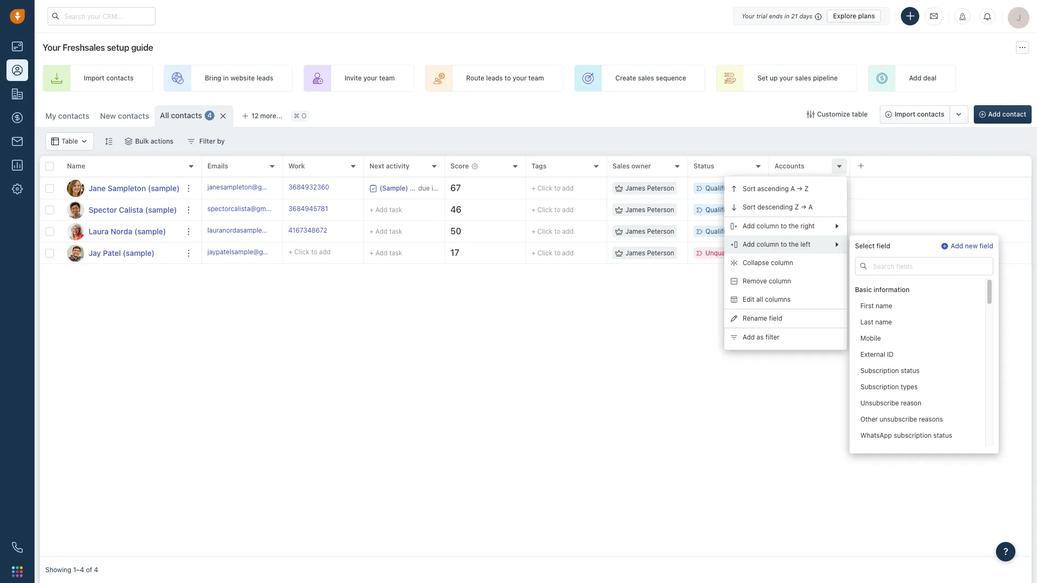 Task type: locate. For each thing, give the bounding box(es) containing it.
add inside 'menu item'
[[743, 334, 755, 342]]

basic
[[855, 286, 872, 294]]

1 horizontal spatial sales
[[795, 74, 812, 82]]

spectorcalista@gmail.com
[[207, 205, 288, 213]]

field inside menu item
[[769, 315, 783, 323]]

1 vertical spatial subscription
[[861, 383, 899, 391]]

james peterson for 67
[[626, 184, 675, 192]]

subscription
[[894, 432, 932, 440], [877, 448, 914, 456]]

contact
[[1003, 110, 1027, 118]]

bring
[[205, 74, 221, 82]]

1 qualified from the top
[[706, 184, 733, 192]]

21
[[792, 12, 798, 19]]

cell for 17
[[851, 243, 1032, 264]]

container_wx8msf4aqz5i3rn1 image
[[807, 111, 815, 118], [81, 138, 88, 145], [188, 138, 195, 145], [615, 206, 623, 214], [615, 228, 623, 235], [615, 249, 623, 257]]

0 vertical spatial z
[[805, 185, 809, 193]]

column for remove column
[[769, 277, 791, 286]]

bring in website leads link
[[164, 65, 293, 92]]

0 horizontal spatial your
[[364, 74, 378, 82]]

task for 17
[[389, 249, 402, 257]]

→ inside menu item
[[801, 203, 807, 212]]

1 row group from the left
[[40, 178, 202, 264]]

your left trial
[[742, 12, 755, 19]]

(sample) for e corp (sample)
[[797, 249, 824, 257]]

1 vertical spatial your
[[43, 43, 61, 52]]

press space to select this row. row containing 67
[[202, 178, 1032, 199]]

cell for 67
[[851, 178, 1032, 199]]

1 + click to add from the top
[[532, 184, 574, 192]]

1 vertical spatial task
[[389, 227, 402, 235]]

peterson for 17
[[647, 249, 675, 257]]

create
[[616, 74, 636, 82]]

subscription down other unsubscribe reasons
[[894, 432, 932, 440]]

edit
[[743, 296, 755, 304]]

0 vertical spatial →
[[797, 185, 803, 193]]

press space to select this row. row containing 50
[[202, 221, 1032, 243]]

4 james peterson from the top
[[626, 249, 675, 257]]

subscription for subscription status
[[861, 367, 899, 375]]

0 vertical spatial in
[[785, 12, 790, 19]]

sort descending z → a menu item
[[725, 198, 847, 217]]

add column to the left menu
[[850, 236, 999, 460]]

contacts right my
[[58, 111, 89, 120]]

menu
[[725, 177, 847, 350]]

sales left pipeline
[[795, 74, 812, 82]]

bring in website leads
[[205, 74, 273, 82]]

your trial ends in 21 days
[[742, 12, 813, 19]]

import for "import contacts" button
[[895, 110, 916, 118]]

1 j image from the top
[[67, 180, 84, 197]]

1 vertical spatial sort
[[743, 203, 756, 212]]

0 vertical spatial subscription
[[861, 367, 899, 375]]

1 leads from the left
[[257, 74, 273, 82]]

12 more...
[[251, 112, 282, 120]]

z
[[805, 185, 809, 193], [795, 203, 799, 212]]

1 horizontal spatial z
[[805, 185, 809, 193]]

2 vertical spatial qualified
[[706, 227, 733, 236]]

name
[[876, 302, 893, 310], [876, 318, 892, 327]]

sort left ascending
[[743, 185, 756, 193]]

1 sales from the left
[[638, 74, 654, 82]]

press space to select this row. row containing jay patel (sample)
[[40, 243, 202, 264]]

container_wx8msf4aqz5i3rn1 image left bulk
[[125, 138, 133, 145]]

status up types
[[901, 367, 920, 375]]

import contacts down setup
[[84, 74, 134, 82]]

(sample) down spector calista (sample) link
[[134, 227, 166, 236]]

laura
[[89, 227, 109, 236]]

name down basic information on the right of the page
[[876, 302, 893, 310]]

your right invite
[[364, 74, 378, 82]]

j image left jane
[[67, 180, 84, 197]]

1 vertical spatial a
[[809, 203, 813, 212]]

emails
[[207, 162, 228, 170]]

status
[[901, 367, 920, 375], [934, 432, 953, 440], [916, 448, 935, 456]]

1 horizontal spatial field
[[877, 242, 891, 250]]

setup
[[107, 43, 129, 52]]

click for 17
[[538, 249, 553, 257]]

name column header
[[62, 156, 202, 178]]

2 sort from the top
[[743, 203, 756, 212]]

1 james peterson from the top
[[626, 184, 675, 192]]

import contacts down add deal
[[895, 110, 945, 118]]

1 vertical spatial subscription
[[877, 448, 914, 456]]

2 james peterson from the top
[[626, 206, 675, 214]]

1 vertical spatial status
[[934, 432, 953, 440]]

status down whatsapp subscription status at the right bottom of page
[[916, 448, 935, 456]]

import down add deal link
[[895, 110, 916, 118]]

import inside button
[[895, 110, 916, 118]]

grid
[[40, 155, 1032, 558]]

mobile
[[861, 335, 881, 343]]

task for 46
[[389, 206, 402, 214]]

column inside 'menu item'
[[771, 259, 794, 267]]

1 subscription from the top
[[861, 367, 899, 375]]

add inside menu
[[951, 242, 964, 250]]

1 vertical spatial the
[[789, 241, 799, 249]]

subscription up unsubscribe
[[861, 383, 899, 391]]

sort inside sort ascending a → z "menu item"
[[743, 185, 756, 193]]

2 leads from the left
[[486, 74, 503, 82]]

2 subscription from the top
[[861, 383, 899, 391]]

2 horizontal spatial your
[[780, 74, 794, 82]]

sort for sort ascending a → z
[[743, 185, 756, 193]]

click for 50
[[538, 227, 553, 236]]

import down your freshsales setup guide
[[84, 74, 104, 82]]

0 horizontal spatial field
[[769, 315, 783, 323]]

3 james peterson from the top
[[626, 227, 675, 236]]

3 james from the top
[[626, 227, 646, 236]]

james for 67
[[626, 184, 646, 192]]

(sample) inside jane sampleton (sample) link
[[148, 183, 180, 193]]

name
[[67, 162, 85, 170]]

james peterson
[[626, 184, 675, 192], [626, 206, 675, 214], [626, 227, 675, 236], [626, 249, 675, 257]]

a
[[791, 185, 795, 193], [809, 203, 813, 212]]

bulk actions button
[[118, 132, 181, 151]]

sales inside "link"
[[638, 74, 654, 82]]

press space to select this row. row containing laura norda (sample)
[[40, 221, 202, 243]]

rename field
[[743, 315, 783, 323]]

add for add contact
[[989, 110, 1001, 118]]

subscription types
[[861, 383, 918, 391]]

0 vertical spatial task
[[389, 206, 402, 214]]

1 peterson from the top
[[647, 184, 675, 192]]

route leads to your team
[[466, 74, 544, 82]]

unsubscribe reason
[[861, 400, 922, 408]]

0 horizontal spatial sales
[[638, 74, 654, 82]]

subscription down whatsapp subscription status at the right bottom of page
[[877, 448, 914, 456]]

0 horizontal spatial z
[[795, 203, 799, 212]]

container_wx8msf4aqz5i3rn1 image
[[51, 138, 59, 145], [125, 138, 133, 145], [370, 185, 377, 192], [615, 185, 623, 192]]

field down columns
[[769, 315, 783, 323]]

12
[[251, 112, 259, 120]]

add contact
[[989, 110, 1027, 118]]

(sample) inside jay patel (sample) link
[[123, 248, 155, 257]]

1–4
[[73, 567, 84, 575]]

peterson for 46
[[647, 206, 675, 214]]

send email image
[[930, 12, 938, 21]]

1 vertical spatial + add task
[[370, 227, 402, 235]]

j image left jay
[[67, 245, 84, 262]]

leads right route
[[486, 74, 503, 82]]

name for first name
[[876, 302, 893, 310]]

1 your from the left
[[364, 74, 378, 82]]

janesampleton@gmail.com link
[[207, 183, 289, 194]]

4 inside all contacts 4
[[208, 112, 212, 120]]

janesampleton@gmail.com
[[207, 183, 289, 191]]

column down e
[[771, 259, 794, 267]]

+ click to add for 50
[[532, 227, 574, 236]]

click for 67
[[538, 184, 553, 192]]

import for the import contacts link
[[84, 74, 104, 82]]

0 vertical spatial subscription
[[894, 432, 932, 440]]

0 horizontal spatial in
[[223, 74, 229, 82]]

leads right website in the left top of the page
[[257, 74, 273, 82]]

contacts right new
[[118, 111, 149, 120]]

jay
[[89, 248, 101, 257]]

(sample) inside laura norda (sample) link
[[134, 227, 166, 236]]

2 qualified from the top
[[706, 206, 733, 214]]

filter by
[[199, 137, 225, 145]]

2 row group from the left
[[202, 178, 1032, 264]]

1 vertical spatial qualified
[[706, 206, 733, 214]]

sort descending z → a
[[743, 203, 813, 212]]

1 vertical spatial import contacts
[[895, 110, 945, 118]]

field right new
[[980, 242, 994, 250]]

3 task from the top
[[389, 249, 402, 257]]

name for last name
[[876, 318, 892, 327]]

0 vertical spatial sort
[[743, 185, 756, 193]]

jay patel (sample) link
[[89, 248, 155, 259]]

spectorcalista@gmail.com 3684945781
[[207, 205, 328, 213]]

1 vertical spatial j image
[[67, 245, 84, 262]]

first name
[[861, 302, 893, 310]]

container_wx8msf4aqz5i3rn1 image down sales
[[615, 185, 623, 192]]

2 j image from the top
[[67, 245, 84, 262]]

collapse column
[[743, 259, 794, 267]]

sort inside sort descending z → a menu item
[[743, 203, 756, 212]]

0 vertical spatial your
[[742, 12, 755, 19]]

container_wx8msf4aqz5i3rn1 image inside table popup button
[[51, 138, 59, 145]]

4 up filter by
[[208, 112, 212, 120]]

2 james from the top
[[626, 206, 646, 214]]

name right the last
[[876, 318, 892, 327]]

1 horizontal spatial in
[[785, 12, 790, 19]]

columns
[[765, 296, 791, 304]]

0 horizontal spatial leads
[[257, 74, 273, 82]]

0 horizontal spatial a
[[791, 185, 795, 193]]

grid containing 67
[[40, 155, 1032, 558]]

2 cell from the top
[[851, 199, 1032, 220]]

rename field menu item
[[725, 310, 847, 328]]

0 vertical spatial import
[[84, 74, 104, 82]]

0 horizontal spatial import
[[84, 74, 104, 82]]

+ add task for 46
[[370, 206, 402, 214]]

container_wx8msf4aqz5i3rn1 image left table
[[51, 138, 59, 145]]

0 horizontal spatial team
[[379, 74, 395, 82]]

the left right
[[789, 222, 799, 230]]

0 vertical spatial j image
[[67, 180, 84, 197]]

container_wx8msf4aqz5i3rn1 image inside customize table button
[[807, 111, 815, 118]]

column up e
[[757, 241, 779, 249]]

(sample) for jane sampleton (sample)
[[148, 183, 180, 193]]

in left the 21
[[785, 12, 790, 19]]

1 horizontal spatial import
[[895, 110, 916, 118]]

3 cell from the top
[[851, 221, 1032, 242]]

tags
[[532, 162, 547, 170]]

add for add column to the left
[[743, 241, 755, 249]]

peterson
[[647, 184, 675, 192], [647, 206, 675, 214], [647, 227, 675, 236], [647, 249, 675, 257]]

column inside menu item
[[769, 277, 791, 286]]

(sample) up left at top right
[[805, 227, 832, 236]]

z inside menu item
[[795, 203, 799, 212]]

0 horizontal spatial import contacts
[[84, 74, 134, 82]]

team
[[379, 74, 395, 82], [529, 74, 544, 82]]

j image for jane sampleton (sample)
[[67, 180, 84, 197]]

of
[[86, 567, 92, 575]]

2 + click to add from the top
[[532, 206, 574, 214]]

1 horizontal spatial team
[[529, 74, 544, 82]]

james for 50
[[626, 227, 646, 236]]

field right select
[[877, 242, 891, 250]]

Search your CRM... text field
[[48, 7, 156, 25]]

add
[[562, 184, 574, 192], [562, 206, 574, 214], [562, 227, 574, 236], [319, 248, 331, 256], [562, 249, 574, 257]]

0 vertical spatial + add task
[[370, 206, 402, 214]]

0 vertical spatial name
[[876, 302, 893, 310]]

1 the from the top
[[789, 222, 799, 230]]

(sample)
[[148, 183, 180, 193], [809, 184, 836, 192], [145, 205, 177, 214], [805, 206, 832, 214], [134, 227, 166, 236], [805, 227, 832, 236], [123, 248, 155, 257], [797, 249, 824, 257]]

row group
[[40, 178, 202, 264], [202, 178, 1032, 264]]

the up the e corp (sample) link
[[789, 241, 799, 249]]

status for whatsapp subscription status
[[934, 432, 953, 440]]

1 horizontal spatial your
[[513, 74, 527, 82]]

my contacts
[[45, 111, 89, 120]]

reasons
[[919, 416, 943, 424]]

0 horizontal spatial 4
[[94, 567, 98, 575]]

4 peterson from the top
[[647, 249, 675, 257]]

2 + add task from the top
[[370, 227, 402, 235]]

4 james from the top
[[626, 249, 646, 257]]

column down descending
[[757, 222, 779, 230]]

your right up
[[780, 74, 794, 82]]

4 right of at left
[[94, 567, 98, 575]]

column up columns
[[769, 277, 791, 286]]

calista
[[119, 205, 143, 214]]

status for sms subscription status
[[916, 448, 935, 456]]

import contacts inside button
[[895, 110, 945, 118]]

1 horizontal spatial leads
[[486, 74, 503, 82]]

4 cell from the top
[[851, 243, 1032, 264]]

edit all columns
[[743, 296, 791, 304]]

2 the from the top
[[789, 241, 799, 249]]

1 sort from the top
[[743, 185, 756, 193]]

unsubscribe
[[880, 416, 917, 424]]

column for add column to the right
[[757, 222, 779, 230]]

import contacts button
[[880, 105, 950, 124]]

your left freshsales
[[43, 43, 61, 52]]

external
[[861, 351, 886, 359]]

→ up techcave (sample) link
[[797, 185, 803, 193]]

a inside sort ascending a → z "menu item"
[[791, 185, 795, 193]]

0 vertical spatial qualified
[[706, 184, 733, 192]]

1 vertical spatial →
[[801, 203, 807, 212]]

press space to select this row. row
[[40, 178, 202, 199], [202, 178, 1032, 199], [40, 199, 202, 221], [202, 199, 1032, 221], [40, 221, 202, 243], [202, 221, 1032, 243], [40, 243, 202, 264], [202, 243, 1032, 264]]

4 + click to add from the top
[[532, 249, 574, 257]]

0 vertical spatial import contacts
[[84, 74, 134, 82]]

filter
[[199, 137, 215, 145]]

(sample) down left at top right
[[797, 249, 824, 257]]

cell for 46
[[851, 199, 1032, 220]]

1 vertical spatial import
[[895, 110, 916, 118]]

new
[[965, 242, 978, 250]]

1 vertical spatial 4
[[94, 567, 98, 575]]

1 vertical spatial name
[[876, 318, 892, 327]]

jay patel (sample)
[[89, 248, 155, 257]]

1 task from the top
[[389, 206, 402, 214]]

(sample) right sampleton
[[148, 183, 180, 193]]

sales right create
[[638, 74, 654, 82]]

jaypatelsample@gmail.com + click to add
[[207, 248, 331, 256]]

cell
[[851, 178, 1032, 199], [851, 199, 1032, 220], [851, 221, 1032, 242], [851, 243, 1032, 264]]

→ for z
[[797, 185, 803, 193]]

1 + add task from the top
[[370, 206, 402, 214]]

name row
[[40, 156, 202, 178]]

j image
[[67, 180, 84, 197], [67, 245, 84, 262]]

e corp (sample)
[[775, 249, 824, 257]]

4
[[208, 112, 212, 120], [94, 567, 98, 575]]

add inside button
[[989, 110, 1001, 118]]

qualified for 46
[[706, 206, 733, 214]]

0 vertical spatial a
[[791, 185, 795, 193]]

leads inside bring in website leads link
[[257, 74, 273, 82]]

add for 50
[[562, 227, 574, 236]]

patel
[[103, 248, 121, 257]]

z inside "menu item"
[[805, 185, 809, 193]]

2 vertical spatial status
[[916, 448, 935, 456]]

17
[[451, 248, 460, 258]]

in
[[785, 12, 790, 19], [223, 74, 229, 82]]

(sample) right calista
[[145, 205, 177, 214]]

add for 17
[[562, 249, 574, 257]]

james peterson for 17
[[626, 249, 675, 257]]

0 vertical spatial 4
[[208, 112, 212, 120]]

3 qualified from the top
[[706, 227, 733, 236]]

+
[[532, 184, 536, 192], [370, 206, 374, 214], [532, 206, 536, 214], [370, 227, 374, 235], [532, 227, 536, 236], [289, 248, 293, 256], [370, 249, 374, 257], [532, 249, 536, 257]]

jane sampleton (sample) link
[[89, 183, 180, 194]]

subscription for sms
[[877, 448, 914, 456]]

1 horizontal spatial a
[[809, 203, 813, 212]]

+ click to add for 46
[[532, 206, 574, 214]]

2 vertical spatial task
[[389, 249, 402, 257]]

subscription status
[[861, 367, 920, 375]]

3 + add task from the top
[[370, 249, 402, 257]]

work
[[289, 162, 305, 170]]

status down reasons
[[934, 432, 953, 440]]

add for 46
[[562, 206, 574, 214]]

2 vertical spatial + add task
[[370, 249, 402, 257]]

0 vertical spatial the
[[789, 222, 799, 230]]

acme
[[775, 227, 792, 236]]

sort ascending a → z menu item
[[725, 180, 847, 198]]

3 your from the left
[[780, 74, 794, 82]]

2 peterson from the top
[[647, 206, 675, 214]]

add for add new field
[[951, 242, 964, 250]]

field for select field
[[877, 242, 891, 250]]

3684945781
[[289, 205, 328, 213]]

jaypatelsample@gmail.com
[[207, 248, 290, 256]]

create sales sequence link
[[575, 65, 706, 92]]

→
[[797, 185, 803, 193], [801, 203, 807, 212]]

46
[[451, 205, 462, 215]]

whatsapp
[[861, 432, 892, 440]]

guide
[[131, 43, 153, 52]]

left
[[801, 241, 811, 249]]

→ down widgetz.io (sample) link at top right
[[801, 203, 807, 212]]

(sample) down laura norda (sample) link
[[123, 248, 155, 257]]

+ click to add for 17
[[532, 249, 574, 257]]

→ inside "menu item"
[[797, 185, 803, 193]]

0 horizontal spatial your
[[43, 43, 61, 52]]

the
[[789, 222, 799, 230], [789, 241, 799, 249]]

1 james from the top
[[626, 184, 646, 192]]

sort left descending
[[743, 203, 756, 212]]

3 + click to add from the top
[[532, 227, 574, 236]]

contacts down deal
[[918, 110, 945, 118]]

1 horizontal spatial import contacts
[[895, 110, 945, 118]]

3 peterson from the top
[[647, 227, 675, 236]]

plans
[[859, 12, 875, 20]]

subscription down external id
[[861, 367, 899, 375]]

1 vertical spatial z
[[795, 203, 799, 212]]

in right bring on the top of the page
[[223, 74, 229, 82]]

(sample) inside spector calista (sample) link
[[145, 205, 177, 214]]

1 cell from the top
[[851, 178, 1032, 199]]

1 horizontal spatial 4
[[208, 112, 212, 120]]

your right route
[[513, 74, 527, 82]]

my contacts button
[[40, 105, 95, 127], [45, 111, 89, 120]]

1 horizontal spatial your
[[742, 12, 755, 19]]

2 task from the top
[[389, 227, 402, 235]]



Task type: vqa. For each thing, say whether or not it's contained in the screenshot.
BULK ACTIONS
yes



Task type: describe. For each thing, give the bounding box(es) containing it.
deal
[[924, 74, 937, 82]]

collapse column menu item
[[725, 254, 847, 272]]

sampleton
[[108, 183, 146, 193]]

the for right
[[789, 222, 799, 230]]

unqualified
[[706, 249, 740, 257]]

import contacts for "import contacts" button
[[895, 110, 945, 118]]

explore
[[833, 12, 857, 20]]

james for 17
[[626, 249, 646, 257]]

trial
[[757, 12, 768, 19]]

all
[[757, 296, 763, 304]]

last name
[[861, 318, 892, 327]]

all contacts 4
[[160, 111, 212, 120]]

remove column menu item
[[725, 272, 847, 291]]

accounts
[[775, 162, 805, 170]]

⌘ o
[[294, 112, 307, 120]]

+ click to add for 67
[[532, 184, 574, 192]]

by
[[217, 137, 225, 145]]

press space to select this row. row containing spector calista (sample)
[[40, 199, 202, 221]]

select
[[855, 242, 875, 250]]

spector calista (sample)
[[89, 205, 177, 214]]

row group containing jane sampleton (sample)
[[40, 178, 202, 264]]

inc
[[794, 227, 803, 236]]

+ add task for 50
[[370, 227, 402, 235]]

acme inc (sample) link
[[775, 227, 832, 236]]

press space to select this row. row containing jane sampleton (sample)
[[40, 178, 202, 199]]

actions
[[151, 137, 174, 145]]

3684932360
[[289, 183, 329, 191]]

widgetz.io (sample) link
[[775, 184, 836, 192]]

container_wx8msf4aqz5i3rn1 image down the next
[[370, 185, 377, 192]]

techcave (sample) link
[[775, 206, 832, 214]]

status
[[694, 162, 714, 170]]

0 vertical spatial status
[[901, 367, 920, 375]]

+ add task for 17
[[370, 249, 402, 257]]

qualified for 67
[[706, 184, 733, 192]]

james peterson for 50
[[626, 227, 675, 236]]

ends
[[769, 12, 783, 19]]

4167348672
[[289, 226, 328, 234]]

(sample) up techcave (sample) link
[[809, 184, 836, 192]]

sales
[[613, 162, 630, 170]]

⌘
[[294, 112, 300, 120]]

spector calista (sample) link
[[89, 205, 177, 215]]

collapse
[[743, 259, 769, 267]]

cell for 50
[[851, 221, 1032, 242]]

add for add column to the right
[[743, 222, 755, 230]]

score
[[451, 162, 469, 170]]

add for add deal
[[909, 74, 922, 82]]

add for add as filter
[[743, 334, 755, 342]]

peterson for 67
[[647, 184, 675, 192]]

all
[[160, 111, 169, 120]]

ascending
[[758, 185, 789, 193]]

1 vertical spatial in
[[223, 74, 229, 82]]

s image
[[67, 201, 84, 219]]

filter
[[766, 334, 780, 342]]

3684932360 link
[[289, 183, 329, 194]]

click for 46
[[538, 206, 553, 214]]

l image
[[67, 223, 84, 240]]

add column to the right
[[743, 222, 815, 230]]

(sample) for spector calista (sample)
[[145, 205, 177, 214]]

jaypatelsample@gmail.com link
[[207, 247, 290, 259]]

your for your freshsales setup guide
[[43, 43, 61, 52]]

import contacts link
[[43, 65, 153, 92]]

next activity
[[370, 162, 410, 170]]

up
[[770, 74, 778, 82]]

lauranordasample@gmail.com link
[[207, 226, 299, 237]]

press space to select this row. row containing 17
[[202, 243, 1032, 264]]

2 horizontal spatial field
[[980, 242, 994, 250]]

qualified for 50
[[706, 227, 733, 236]]

types
[[901, 383, 918, 391]]

column for collapse column
[[771, 259, 794, 267]]

import contacts group
[[880, 105, 969, 124]]

explore plans
[[833, 12, 875, 20]]

add column to the left
[[743, 241, 811, 249]]

james for 46
[[626, 206, 646, 214]]

website
[[231, 74, 255, 82]]

peterson for 50
[[647, 227, 675, 236]]

phone element
[[6, 537, 28, 559]]

row group containing 67
[[202, 178, 1032, 264]]

style_myh0__igzzd8unmi image
[[105, 138, 113, 145]]

phone image
[[12, 543, 23, 553]]

table
[[852, 110, 868, 118]]

4167348672 link
[[289, 226, 328, 237]]

add as filter
[[743, 334, 780, 342]]

67
[[451, 183, 461, 193]]

j image for jay patel (sample)
[[67, 245, 84, 262]]

the for left
[[789, 241, 799, 249]]

Search fields field
[[855, 257, 994, 276]]

e
[[775, 249, 779, 257]]

freshworks switcher image
[[12, 567, 23, 578]]

id
[[887, 351, 894, 359]]

new contacts
[[100, 111, 149, 120]]

add for 67
[[562, 184, 574, 192]]

2 your from the left
[[513, 74, 527, 82]]

add deal
[[909, 74, 937, 82]]

laura norda (sample)
[[89, 227, 166, 236]]

information
[[874, 286, 910, 294]]

(sample) for jay patel (sample)
[[123, 248, 155, 257]]

lauranordasample@gmail.com
[[207, 226, 299, 234]]

sort for sort descending z → a
[[743, 203, 756, 212]]

contacts down setup
[[106, 74, 134, 82]]

widgetz.io
[[775, 184, 808, 192]]

(sample) up right
[[805, 206, 832, 214]]

edit all columns menu item
[[725, 291, 847, 309]]

subscription for subscription types
[[861, 383, 899, 391]]

other
[[861, 416, 878, 424]]

descending
[[758, 203, 793, 212]]

janesampleton@gmail.com 3684932360
[[207, 183, 329, 191]]

reason
[[901, 400, 922, 408]]

field for rename field
[[769, 315, 783, 323]]

sms subscription status
[[861, 448, 935, 456]]

subscription for whatsapp
[[894, 432, 932, 440]]

explore plans link
[[827, 9, 881, 22]]

laura norda (sample) link
[[89, 226, 166, 237]]

1 team from the left
[[379, 74, 395, 82]]

corp
[[781, 249, 796, 257]]

menu containing sort ascending a → z
[[725, 177, 847, 350]]

task for 50
[[389, 227, 402, 235]]

sales owner
[[613, 162, 651, 170]]

set up your sales pipeline link
[[717, 65, 857, 92]]

(sample) for laura norda (sample)
[[134, 227, 166, 236]]

customize table button
[[800, 105, 875, 124]]

import contacts for the import contacts link
[[84, 74, 134, 82]]

press space to select this row. row containing 46
[[202, 199, 1032, 221]]

invite your team link
[[304, 65, 414, 92]]

rename
[[743, 315, 768, 323]]

create sales sequence
[[616, 74, 686, 82]]

showing 1–4 of 4
[[45, 567, 98, 575]]

column for add column to the left
[[757, 241, 779, 249]]

2 sales from the left
[[795, 74, 812, 82]]

techcave (sample)
[[775, 206, 832, 214]]

showing
[[45, 567, 71, 575]]

jane
[[89, 183, 106, 193]]

2 team from the left
[[529, 74, 544, 82]]

invite
[[345, 74, 362, 82]]

container_wx8msf4aqz5i3rn1 image inside table popup button
[[81, 138, 88, 145]]

widgetz.io (sample)
[[775, 184, 836, 192]]

next
[[370, 162, 384, 170]]

(sample) for acme inc (sample)
[[805, 227, 832, 236]]

your for your trial ends in 21 days
[[742, 12, 755, 19]]

sms
[[861, 448, 875, 456]]

container_wx8msf4aqz5i3rn1 image inside bulk actions button
[[125, 138, 133, 145]]

a inside sort descending z → a menu item
[[809, 203, 813, 212]]

other unsubscribe reasons
[[861, 416, 943, 424]]

bulk
[[135, 137, 149, 145]]

owner
[[632, 162, 651, 170]]

contacts right all
[[171, 111, 202, 120]]

→ for a
[[801, 203, 807, 212]]

spectorcalista@gmail.com link
[[207, 204, 288, 216]]

leads inside route leads to your team link
[[486, 74, 503, 82]]

container_wx8msf4aqz5i3rn1 image inside filter by button
[[188, 138, 195, 145]]

12 more... button
[[236, 109, 288, 124]]

james peterson for 46
[[626, 206, 675, 214]]

add as filter menu item
[[725, 329, 847, 347]]

contacts inside button
[[918, 110, 945, 118]]

new
[[100, 111, 116, 120]]



